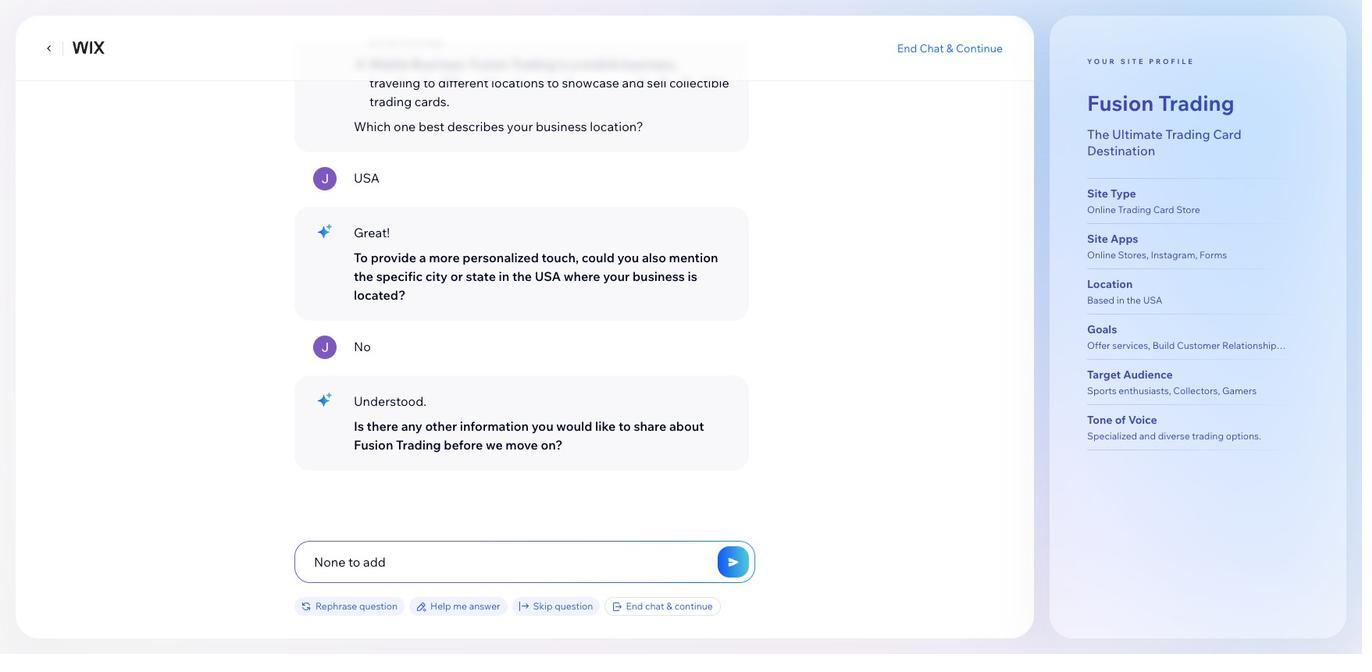 Task type: describe. For each thing, give the bounding box(es) containing it.
combines
[[591, 0, 648, 9]]

information
[[460, 419, 529, 434]]

trading inside 'mobile business: fusion trading is a mobile business, traveling to different locations to showcase and sell collectible trading cards.'
[[511, 56, 556, 72]]

trading inside site type online trading card store
[[1118, 204, 1151, 215]]

is inside 'mobile business: fusion trading is a mobile business, traveling to different locations to showcase and sell collectible trading cards.'
[[558, 56, 568, 72]]

card inside site type online trading card store
[[1153, 204, 1174, 215]]

any
[[401, 419, 422, 434]]

site apps online stores, instagram, forms
[[1087, 232, 1227, 261]]

location based in the usa
[[1087, 277, 1163, 306]]

fusion up ultimate
[[1087, 90, 1154, 116]]

like
[[595, 419, 616, 434]]

chat
[[645, 601, 664, 612]]

more
[[429, 250, 460, 266]]

convenience
[[369, 12, 443, 28]]

sell
[[647, 75, 666, 91]]

and inside 'mobile business: fusion trading is a mobile business, traveling to different locations to showcase and sell collectible trading cards.'
[[622, 75, 644, 91]]

online inside both online and local: fusion trading combines the convenience of online shopping with a physical store in [city/state].]
[[400, 0, 438, 9]]

could
[[582, 250, 615, 266]]

would
[[556, 419, 592, 434]]

the inside both online and local: fusion trading combines the convenience of online shopping with a physical store in [city/state].]
[[651, 0, 670, 9]]

tone
[[1087, 413, 1113, 427]]

before
[[444, 437, 483, 453]]

fusion trading
[[1087, 90, 1234, 116]]

the down to
[[354, 269, 373, 284]]

city
[[426, 269, 448, 284]]

there
[[367, 419, 398, 434]]

cards.
[[415, 94, 450, 109]]

based
[[1087, 294, 1114, 306]]

end chat & continue
[[626, 601, 713, 612]]

great!
[[354, 225, 390, 241]]

usa inside 'to provide a more personalized touch, could you also mention the specific city or state in the usa where your business is located?'
[[535, 269, 561, 284]]

skip question
[[533, 601, 593, 612]]

question for rephrase question
[[359, 601, 398, 612]]

0 horizontal spatial to
[[423, 75, 435, 91]]

jacob image
[[313, 336, 337, 359]]

is there any other information you would like to share about fusion trading before we move on?
[[354, 419, 704, 453]]

usa inside location based in the usa
[[1143, 294, 1163, 306]]

your
[[1087, 57, 1117, 66]]

you inside 'to provide a more personalized touch, could you also mention the specific city or state in the usa where your business is located?'
[[617, 250, 639, 266]]

destination
[[1087, 143, 1155, 158]]

fusion inside both online and local: fusion trading combines the convenience of online shopping with a physical store in [city/state].]
[[503, 0, 542, 9]]

a inside 'mobile business: fusion trading is a mobile business, traveling to different locations to showcase and sell collectible trading cards.'
[[570, 56, 577, 72]]

your inside 'to provide a more personalized touch, could you also mention the specific city or state in the usa where your business is located?'
[[603, 269, 630, 284]]

which
[[354, 119, 391, 134]]

your site profile
[[1087, 57, 1195, 66]]

showcase
[[562, 75, 619, 91]]

is
[[354, 419, 364, 434]]

fusion inside is there any other information you would like to share about fusion trading before we move on?
[[354, 437, 393, 453]]

one
[[394, 119, 416, 134]]

tone of voice specialized and diverse trading options.
[[1087, 413, 1261, 442]]

in inside location based in the usa
[[1117, 294, 1124, 306]]

stores,
[[1118, 249, 1149, 261]]

store
[[1176, 204, 1200, 215]]

shopping
[[499, 12, 554, 28]]

you inside is there any other information you would like to share about fusion trading before we move on?
[[532, 419, 553, 434]]

business inside 'to provide a more personalized touch, could you also mention the specific city or state in the usa where your business is located?'
[[633, 269, 685, 284]]

target
[[1087, 368, 1121, 382]]

chat
[[920, 41, 944, 55]]

end chat & continue button
[[897, 41, 1003, 55]]

answer
[[469, 601, 500, 612]]

both online and local: fusion trading combines the convenience of online shopping with a physical store in [city/state].]
[[369, 0, 687, 47]]

no
[[354, 339, 371, 355]]

which one best describes your business location?
[[354, 119, 643, 134]]

mobile business: fusion trading is a mobile business, traveling to different locations to showcase and sell collectible trading cards.
[[369, 56, 729, 109]]

voice
[[1128, 413, 1157, 427]]

jacob image
[[313, 167, 337, 191]]

move
[[506, 437, 538, 453]]

different
[[438, 75, 489, 91]]

rephrase
[[316, 601, 357, 612]]

online for site apps
[[1087, 249, 1116, 261]]

target audience sports enthusiasts, collectors, gamers
[[1087, 368, 1257, 396]]

Write your answer text field
[[295, 542, 754, 583]]

end for end chat & continue
[[897, 41, 917, 55]]

touch,
[[542, 250, 579, 266]]

traveling
[[369, 75, 420, 91]]

a inside 'to provide a more personalized touch, could you also mention the specific city or state in the usa where your business is located?'
[[419, 250, 426, 266]]

locations
[[491, 75, 544, 91]]

0 horizontal spatial your
[[507, 119, 533, 134]]

site
[[1121, 57, 1145, 66]]

type
[[1111, 186, 1136, 200]]

mobile
[[369, 56, 409, 72]]

collectors,
[[1173, 385, 1220, 396]]

gamers
[[1222, 385, 1257, 396]]

diverse
[[1158, 430, 1190, 442]]

trading inside the ultimate trading card destination
[[1165, 126, 1210, 142]]

business:
[[412, 56, 467, 72]]

trading inside both online and local: fusion trading combines the convenience of online shopping with a physical store in [city/state].]
[[544, 0, 588, 9]]

personalized
[[463, 250, 539, 266]]



Task type: locate. For each thing, give the bounding box(es) containing it.
0 horizontal spatial business
[[536, 119, 587, 134]]

physical
[[594, 12, 641, 28]]

site left apps
[[1087, 232, 1108, 246]]

2 horizontal spatial usa
[[1143, 294, 1163, 306]]

0 vertical spatial your
[[507, 119, 533, 134]]

located?
[[354, 287, 406, 303]]

card inside the ultimate trading card destination
[[1213, 126, 1242, 142]]

location
[[1087, 277, 1133, 291]]

0 horizontal spatial a
[[419, 250, 426, 266]]

question
[[359, 601, 398, 612], [555, 601, 593, 612]]

0 vertical spatial in
[[676, 12, 687, 28]]

of inside both online and local: fusion trading combines the convenience of online shopping with a physical store in [city/state].]
[[446, 12, 457, 28]]

2 vertical spatial online
[[1087, 249, 1116, 261]]

online for site type
[[1087, 204, 1116, 215]]

0 horizontal spatial trading
[[369, 94, 412, 109]]

1 site from the top
[[1087, 186, 1108, 200]]

1 horizontal spatial of
[[1115, 413, 1126, 427]]

with
[[556, 12, 581, 28]]

1 vertical spatial and
[[622, 75, 644, 91]]

site for site apps
[[1087, 232, 1108, 246]]

trading inside the tone of voice specialized and diverse trading options.
[[1192, 430, 1224, 442]]

options.
[[1226, 430, 1261, 442]]

0 horizontal spatial usa
[[354, 170, 380, 186]]

site inside site apps online stores, instagram, forms
[[1087, 232, 1108, 246]]

also
[[642, 250, 666, 266]]

trading inside 'mobile business: fusion trading is a mobile business, traveling to different locations to showcase and sell collectible trading cards.'
[[369, 94, 412, 109]]

& for chat
[[666, 601, 672, 612]]

to up 'cards.'
[[423, 75, 435, 91]]

a right with
[[584, 12, 591, 28]]

end chat & continue
[[897, 41, 1003, 55]]

instagram,
[[1151, 249, 1198, 261]]

0 horizontal spatial question
[[359, 601, 398, 612]]

1 horizontal spatial card
[[1213, 126, 1242, 142]]

site
[[1087, 186, 1108, 200], [1087, 232, 1108, 246]]

is
[[558, 56, 568, 72], [688, 269, 697, 284]]

1 horizontal spatial in
[[676, 12, 687, 28]]

site type online trading card store
[[1087, 186, 1200, 215]]

in
[[676, 12, 687, 28], [499, 269, 509, 284], [1117, 294, 1124, 306]]

1 vertical spatial usa
[[535, 269, 561, 284]]

usa down stores,
[[1143, 294, 1163, 306]]

a up showcase
[[570, 56, 577, 72]]

card down fusion trading
[[1213, 126, 1242, 142]]

online down 'type'
[[1087, 204, 1116, 215]]

&
[[946, 41, 953, 55], [666, 601, 672, 612]]

the up store
[[651, 0, 670, 9]]

the inside location based in the usa
[[1127, 294, 1141, 306]]

share
[[634, 419, 666, 434]]

question right skip
[[555, 601, 593, 612]]

1 vertical spatial in
[[499, 269, 509, 284]]

in inside 'to provide a more personalized touch, could you also mention the specific city or state in the usa where your business is located?'
[[499, 269, 509, 284]]

and left sell
[[622, 75, 644, 91]]

1 horizontal spatial trading
[[1192, 430, 1224, 442]]

business down 'mobile business: fusion trading is a mobile business, traveling to different locations to showcase and sell collectible trading cards.'
[[536, 119, 587, 134]]

help me answer
[[430, 601, 500, 612]]

question for skip question
[[555, 601, 593, 612]]

your down locations at the top of page
[[507, 119, 533, 134]]

0 horizontal spatial in
[[499, 269, 509, 284]]

state
[[466, 269, 496, 284]]

trading
[[544, 0, 588, 9], [511, 56, 556, 72], [1158, 90, 1234, 116], [1165, 126, 1210, 142], [1118, 204, 1151, 215], [396, 437, 441, 453]]

the
[[1087, 126, 1109, 142]]

me
[[453, 601, 467, 612]]

of inside the tone of voice specialized and diverse trading options.
[[1115, 413, 1126, 427]]

understood.
[[354, 394, 427, 409]]

forms
[[1200, 249, 1227, 261]]

1 horizontal spatial your
[[603, 269, 630, 284]]

[city/state].]
[[369, 31, 443, 47]]

1 vertical spatial site
[[1087, 232, 1108, 246]]

1 vertical spatial of
[[1115, 413, 1126, 427]]

is up showcase
[[558, 56, 568, 72]]

to
[[354, 250, 368, 266]]

1 vertical spatial you
[[532, 419, 553, 434]]

2 site from the top
[[1087, 232, 1108, 246]]

1 horizontal spatial usa
[[535, 269, 561, 284]]

0 vertical spatial is
[[558, 56, 568, 72]]

2 horizontal spatial and
[[1139, 430, 1156, 442]]

in right store
[[676, 12, 687, 28]]

in down location
[[1117, 294, 1124, 306]]

enthusiasts,
[[1119, 385, 1171, 396]]

location?
[[590, 119, 643, 134]]

about
[[669, 419, 704, 434]]

1 vertical spatial your
[[603, 269, 630, 284]]

and up online
[[441, 0, 463, 9]]

0 vertical spatial you
[[617, 250, 639, 266]]

collectible
[[669, 75, 729, 91]]

0 horizontal spatial you
[[532, 419, 553, 434]]

2 horizontal spatial a
[[584, 12, 591, 28]]

fusion up shopping
[[503, 0, 542, 9]]

question right rephrase on the bottom left of the page
[[359, 601, 398, 612]]

0 horizontal spatial and
[[441, 0, 463, 9]]

apps
[[1111, 232, 1138, 246]]

site left 'type'
[[1087, 186, 1108, 200]]

1 horizontal spatial is
[[688, 269, 697, 284]]

0 vertical spatial site
[[1087, 186, 1108, 200]]

online
[[460, 12, 496, 28]]

you left also
[[617, 250, 639, 266]]

rephrase question
[[316, 601, 398, 612]]

1 horizontal spatial &
[[946, 41, 953, 55]]

0 vertical spatial online
[[400, 0, 438, 9]]

you up on?
[[532, 419, 553, 434]]

1 vertical spatial online
[[1087, 204, 1116, 215]]

card
[[1213, 126, 1242, 142], [1153, 204, 1174, 215]]

1 vertical spatial card
[[1153, 204, 1174, 215]]

a inside both online and local: fusion trading combines the convenience of online shopping with a physical store in [city/state].]
[[584, 12, 591, 28]]

is down mention
[[688, 269, 697, 284]]

mobile
[[580, 56, 620, 72]]

2 horizontal spatial in
[[1117, 294, 1124, 306]]

provide
[[371, 250, 416, 266]]

best
[[419, 119, 444, 134]]

end for end chat & continue
[[626, 601, 643, 612]]

online inside site apps online stores, instagram, forms
[[1087, 249, 1116, 261]]

other
[[425, 419, 457, 434]]

2 vertical spatial in
[[1117, 294, 1124, 306]]

1 vertical spatial business
[[633, 269, 685, 284]]

1 horizontal spatial to
[[547, 75, 559, 91]]

0 vertical spatial business
[[536, 119, 587, 134]]

trading down fusion trading
[[1165, 126, 1210, 142]]

0 horizontal spatial is
[[558, 56, 568, 72]]

business,
[[623, 56, 677, 72]]

describes
[[447, 119, 504, 134]]

and
[[441, 0, 463, 9], [622, 75, 644, 91], [1139, 430, 1156, 442]]

trading up with
[[544, 0, 588, 9]]

sports
[[1087, 385, 1117, 396]]

site for site type
[[1087, 186, 1108, 200]]

trading inside is there any other information you would like to share about fusion trading before we move on?
[[396, 437, 441, 453]]

2 vertical spatial and
[[1139, 430, 1156, 442]]

2 vertical spatial a
[[419, 250, 426, 266]]

the down location
[[1127, 294, 1141, 306]]

local:
[[466, 0, 500, 9]]

both
[[369, 0, 397, 9]]

online down apps
[[1087, 249, 1116, 261]]

0 horizontal spatial end
[[626, 601, 643, 612]]

store
[[644, 12, 673, 28]]

0 vertical spatial of
[[446, 12, 457, 28]]

trading down 'type'
[[1118, 204, 1151, 215]]

a left more
[[419, 250, 426, 266]]

1 horizontal spatial business
[[633, 269, 685, 284]]

and down voice
[[1139, 430, 1156, 442]]

profile
[[1149, 57, 1195, 66]]

0 vertical spatial trading
[[369, 94, 412, 109]]

specific
[[376, 269, 423, 284]]

1 question from the left
[[359, 601, 398, 612]]

1 vertical spatial trading
[[1192, 430, 1224, 442]]

fusion inside 'mobile business: fusion trading is a mobile business, traveling to different locations to showcase and sell collectible trading cards.'
[[470, 56, 509, 72]]

the down personalized
[[512, 269, 532, 284]]

in down personalized
[[499, 269, 509, 284]]

2 question from the left
[[555, 601, 593, 612]]

trading up locations at the top of page
[[511, 56, 556, 72]]

1 vertical spatial is
[[688, 269, 697, 284]]

help
[[430, 601, 451, 612]]

and inside both online and local: fusion trading combines the convenience of online shopping with a physical store in [city/state].]
[[441, 0, 463, 9]]

2 horizontal spatial to
[[619, 419, 631, 434]]

1 horizontal spatial you
[[617, 250, 639, 266]]

0 horizontal spatial &
[[666, 601, 672, 612]]

1 horizontal spatial a
[[570, 56, 577, 72]]

& for chat
[[946, 41, 953, 55]]

0 vertical spatial end
[[897, 41, 917, 55]]

where
[[564, 269, 600, 284]]

1 vertical spatial end
[[626, 601, 643, 612]]

to right locations at the top of page
[[547, 75, 559, 91]]

1 horizontal spatial question
[[555, 601, 593, 612]]

usa right jacob icon on the left
[[354, 170, 380, 186]]

you
[[617, 250, 639, 266], [532, 419, 553, 434]]

continue
[[956, 41, 1003, 55]]

1 horizontal spatial end
[[897, 41, 917, 55]]

1 vertical spatial a
[[570, 56, 577, 72]]

to right like
[[619, 419, 631, 434]]

the ultimate trading card destination
[[1087, 126, 1242, 158]]

or
[[450, 269, 463, 284]]

0 vertical spatial and
[[441, 0, 463, 9]]

trading
[[369, 94, 412, 109], [1192, 430, 1224, 442]]

in inside both online and local: fusion trading combines the convenience of online shopping with a physical store in [city/state].]
[[676, 12, 687, 28]]

0 vertical spatial &
[[946, 41, 953, 55]]

0 horizontal spatial of
[[446, 12, 457, 28]]

trading down traveling
[[369, 94, 412, 109]]

end
[[897, 41, 917, 55], [626, 601, 643, 612]]

0 vertical spatial card
[[1213, 126, 1242, 142]]

mention
[[669, 250, 718, 266]]

site inside site type online trading card store
[[1087, 186, 1108, 200]]

we
[[486, 437, 503, 453]]

usa down touch,
[[535, 269, 561, 284]]

1 vertical spatial &
[[666, 601, 672, 612]]

goals
[[1087, 322, 1117, 336]]

0 vertical spatial a
[[584, 12, 591, 28]]

card left store
[[1153, 204, 1174, 215]]

business down also
[[633, 269, 685, 284]]

your down could
[[603, 269, 630, 284]]

0 vertical spatial usa
[[354, 170, 380, 186]]

the
[[651, 0, 670, 9], [354, 269, 373, 284], [512, 269, 532, 284], [1127, 294, 1141, 306]]

online inside site type online trading card store
[[1087, 204, 1116, 215]]

of up specialized
[[1115, 413, 1126, 427]]

of left online
[[446, 12, 457, 28]]

2 vertical spatial usa
[[1143, 294, 1163, 306]]

0 horizontal spatial card
[[1153, 204, 1174, 215]]

fusion down there
[[354, 437, 393, 453]]

is inside 'to provide a more personalized touch, could you also mention the specific city or state in the usa where your business is located?'
[[688, 269, 697, 284]]

specialized
[[1087, 430, 1137, 442]]

audience
[[1123, 368, 1173, 382]]

online up convenience
[[400, 0, 438, 9]]

trading down any
[[396, 437, 441, 453]]

ultimate
[[1112, 126, 1163, 142]]

skip
[[533, 601, 553, 612]]

business
[[536, 119, 587, 134], [633, 269, 685, 284]]

and inside the tone of voice specialized and diverse trading options.
[[1139, 430, 1156, 442]]

trading down profile
[[1158, 90, 1234, 116]]

to provide a more personalized touch, could you also mention the specific city or state in the usa where your business is located?
[[354, 250, 718, 303]]

a
[[584, 12, 591, 28], [570, 56, 577, 72], [419, 250, 426, 266]]

1 horizontal spatial and
[[622, 75, 644, 91]]

to inside is there any other information you would like to share about fusion trading before we move on?
[[619, 419, 631, 434]]

trading right diverse
[[1192, 430, 1224, 442]]

fusion up different
[[470, 56, 509, 72]]



Task type: vqa. For each thing, say whether or not it's contained in the screenshot.


